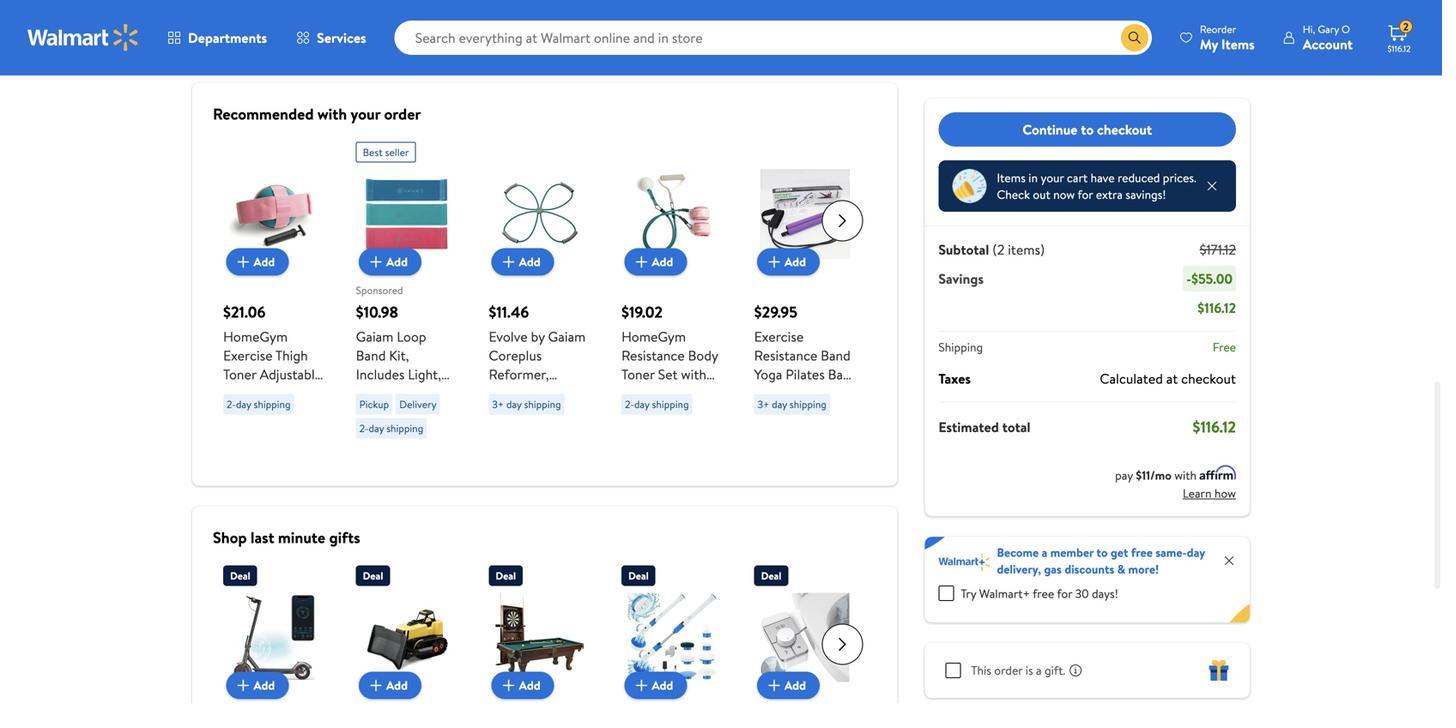 Task type: describe. For each thing, give the bounding box(es) containing it.
day inside $10.98 group
[[369, 421, 384, 436]]

homegym for $21.06
[[223, 327, 288, 346]]

yoga
[[754, 365, 782, 384]]

reduced
[[1118, 170, 1160, 186]]

with inside $21.06 homegym exercise thigh toner adjustable inflatable 3lb rubber workout ball with pump carry bag, teal pink
[[248, 422, 273, 441]]

evolve
[[489, 327, 528, 346]]

0 vertical spatial $116.12
[[1388, 43, 1411, 55]]

for inside banner
[[1057, 586, 1072, 602]]

light,
[[408, 365, 441, 384]]

gift.
[[1045, 663, 1065, 679]]

shop
[[213, 527, 247, 549]]

carry inside $19.02 homegym resistance body toner set with bands, adjustable straps, handle and carry bag, teal pink
[[646, 441, 679, 460]]

reorder my items
[[1200, 22, 1255, 54]]

coreplus
[[489, 346, 542, 365]]

pilates left the bar
[[786, 365, 825, 384]]

delivery,
[[997, 561, 1041, 578]]

free inside become a member to get free same-day delivery, gas discounts & more!
[[1131, 545, 1153, 561]]

$21.06 group
[[223, 135, 325, 479]]

add to cart image for $21.06
[[233, 252, 254, 273]]

add to cart image for $11.46
[[498, 252, 519, 273]]

have
[[1091, 170, 1115, 186]]

day for $19.02
[[634, 397, 650, 412]]

day for $21.06
[[236, 397, 251, 412]]

resistance inside $19.02 homegym resistance body toner set with bands, adjustable straps, handle and carry bag, teal pink
[[621, 346, 685, 365]]

pilates inside "$11.46 evolve by gaiam coreplus reformer, pilates flexbands, dual resistance tube, one size"
[[489, 384, 528, 403]]

stick
[[797, 403, 826, 422]]

continue to checkout
[[1023, 120, 1152, 139]]

portable
[[774, 384, 825, 403]]

1 add group from the left
[[223, 559, 325, 704]]

includes
[[356, 365, 405, 384]]

straps,
[[621, 422, 662, 441]]

services button
[[282, 17, 381, 58]]

3 add group from the left
[[489, 559, 591, 704]]

close nudge image
[[1205, 179, 1219, 193]]

$10.98
[[356, 302, 398, 323]]

add inside $11.46 'group'
[[519, 254, 541, 270]]

learn more about gifting image
[[1069, 664, 1083, 678]]

$21.06
[[223, 302, 266, 323]]

$11.46 evolve by gaiam coreplus reformer, pilates flexbands, dual resistance tube, one size
[[489, 302, 586, 460]]

taxes
[[939, 370, 971, 388]]

affirm image
[[1200, 466, 1236, 480]]

days!
[[1092, 586, 1118, 602]]

2 deal from the left
[[363, 569, 383, 584]]

adjustable inside $19.02 homegym resistance body toner set with bands, adjustable straps, handle and carry bag, teal pink
[[621, 403, 684, 422]]

2- for $19.02
[[625, 397, 634, 412]]

band inside sponsored $10.98 gaiam loop band kit, includes light, medium and heavy resistance levels, 3 pk
[[356, 346, 386, 365]]

shipping for $19.02
[[652, 397, 689, 412]]

toner for $19.02
[[621, 365, 655, 384]]

recommended with your order
[[213, 103, 421, 125]]

learn
[[1183, 485, 1212, 502]]

add to cart image for $29.95
[[764, 252, 785, 273]]

&
[[1117, 561, 1125, 578]]

my
[[1200, 35, 1218, 54]]

1 vertical spatial free
[[1033, 586, 1054, 602]]

flexbands,
[[489, 403, 551, 422]]

by
[[531, 327, 545, 346]]

2 add group from the left
[[356, 559, 458, 704]]

free
[[1213, 339, 1236, 356]]

day for $11.46
[[506, 397, 522, 412]]

gaiam inside sponsored $10.98 gaiam loop band kit, includes light, medium and heavy resistance levels, 3 pk
[[356, 327, 393, 346]]

learn how
[[1183, 485, 1236, 502]]

2-day shipping for $19.02
[[625, 397, 689, 412]]

1 vertical spatial a
[[1036, 663, 1042, 679]]

2-day shipping for $21.06
[[227, 397, 291, 412]]

pump
[[277, 422, 311, 441]]

exercise inside $21.06 homegym exercise thigh toner adjustable inflatable 3lb rubber workout ball with pump carry bag, teal pink
[[223, 346, 273, 365]]

pink inside $21.06 homegym exercise thigh toner adjustable inflatable 3lb rubber workout ball with pump carry bag, teal pink
[[223, 460, 249, 479]]

resistance inside $29.95 exercise resistance band yoga pilates bar kit portable pilates stick muscle
[[754, 346, 817, 365]]

gary
[[1318, 22, 1339, 36]]

subtotal (2 items)
[[939, 240, 1045, 259]]

add button inside $29.95 group
[[757, 249, 820, 276]]

1 vertical spatial order
[[994, 663, 1023, 679]]

with right recommended
[[317, 103, 347, 125]]

gifting image
[[1209, 661, 1229, 682]]

last
[[251, 527, 274, 549]]

$29.95 group
[[754, 135, 856, 441]]

items inside reorder my items
[[1221, 35, 1255, 54]]

add inside $29.95 group
[[785, 254, 806, 270]]

calculated
[[1100, 370, 1163, 388]]

extra
[[1096, 186, 1123, 203]]

$10.98 group
[[356, 135, 458, 460]]

walmart+
[[979, 586, 1030, 602]]

levels,
[[356, 441, 396, 460]]

departments
[[188, 28, 267, 47]]

account
[[1303, 35, 1353, 54]]

gifts
[[329, 527, 360, 549]]

this
[[971, 663, 991, 679]]

tube,
[[555, 422, 586, 441]]

Try Walmart+ free for 30 days! checkbox
[[939, 586, 954, 602]]

with inside $19.02 homegym resistance body toner set with bands, adjustable straps, handle and carry bag, teal pink
[[681, 365, 707, 384]]

$19.02
[[621, 302, 663, 323]]

bar
[[828, 365, 848, 384]]

one
[[489, 441, 515, 460]]

items inside items in your cart have reduced prices. check out now for extra savings!
[[997, 170, 1026, 186]]

band inside $29.95 exercise resistance band yoga pilates bar kit portable pilates stick muscle
[[821, 346, 851, 365]]

$11.46
[[489, 302, 529, 323]]

size
[[518, 441, 541, 460]]

reformer,
[[489, 365, 549, 384]]

continue to checkout button
[[939, 112, 1236, 147]]

with up learn
[[1174, 467, 1197, 484]]

ball
[[223, 422, 245, 441]]

become
[[997, 545, 1039, 561]]

to inside button
[[1081, 120, 1094, 139]]

day for $29.95
[[772, 397, 787, 412]]

in
[[1029, 170, 1038, 186]]

checkout for calculated at checkout
[[1181, 370, 1236, 388]]

is
[[1026, 663, 1033, 679]]

teal inside $19.02 homegym resistance body toner set with bands, adjustable straps, handle and carry bag, teal pink
[[621, 460, 644, 479]]

services
[[317, 28, 366, 47]]

delivery
[[399, 397, 437, 412]]

how
[[1215, 485, 1236, 502]]

out
[[1033, 186, 1050, 203]]

medium
[[356, 384, 404, 403]]

(2
[[993, 240, 1005, 259]]

total
[[1002, 418, 1031, 437]]

continue
[[1023, 120, 1078, 139]]

add to cart image inside $10.98 group
[[366, 252, 386, 273]]

$55.00
[[1191, 270, 1233, 288]]

next slide for horizontalscrollerrecommendations list image for gifts
[[822, 624, 863, 666]]

3 deal from the left
[[496, 569, 516, 584]]

estimated total
[[939, 418, 1031, 437]]

bands,
[[621, 384, 660, 403]]

3+ for $11.46
[[492, 397, 504, 412]]

add button inside $19.02 group
[[624, 249, 687, 276]]

pink inside $19.02 homegym resistance body toner set with bands, adjustable straps, handle and carry bag, teal pink
[[648, 460, 673, 479]]

4 add group from the left
[[621, 559, 723, 704]]

3+ for $29.95
[[758, 397, 769, 412]]



Task type: vqa. For each thing, say whether or not it's contained in the screenshot.
Walmart image
yes



Task type: locate. For each thing, give the bounding box(es) containing it.
1 vertical spatial your
[[1041, 170, 1064, 186]]

day inside become a member to get free same-day delivery, gas discounts & more!
[[1187, 545, 1205, 561]]

2-day shipping up the ball
[[227, 397, 291, 412]]

2-day shipping inside $21.06 group
[[227, 397, 291, 412]]

day inside $21.06 group
[[236, 397, 251, 412]]

exercise
[[754, 327, 804, 346], [223, 346, 273, 365]]

checkout for continue to checkout
[[1097, 120, 1152, 139]]

0 vertical spatial order
[[384, 103, 421, 125]]

2- for $21.06
[[227, 397, 236, 412]]

teal inside $21.06 homegym exercise thigh toner adjustable inflatable 3lb rubber workout ball with pump carry bag, teal pink
[[288, 441, 311, 460]]

free right the get
[[1131, 545, 1153, 561]]

items left in
[[997, 170, 1026, 186]]

add to cart image
[[366, 252, 386, 273], [631, 252, 652, 273], [366, 676, 386, 697], [631, 676, 652, 697], [764, 676, 785, 697]]

at
[[1166, 370, 1178, 388]]

checkout down free
[[1181, 370, 1236, 388]]

$19.02 group
[[621, 135, 723, 479]]

0 horizontal spatial checkout
[[1097, 120, 1152, 139]]

0 horizontal spatial teal
[[288, 441, 311, 460]]

0 horizontal spatial 3+ day shipping
[[492, 397, 561, 412]]

1 toner from the left
[[223, 365, 256, 384]]

resistance inside sponsored $10.98 gaiam loop band kit, includes light, medium and heavy resistance levels, 3 pk
[[356, 422, 419, 441]]

shipping
[[939, 339, 983, 356]]

reorder
[[1200, 22, 1236, 36]]

0 horizontal spatial bag,
[[260, 441, 286, 460]]

shipping inside $10.98 group
[[386, 421, 423, 436]]

2- inside $19.02 group
[[625, 397, 634, 412]]

0 horizontal spatial exercise
[[223, 346, 273, 365]]

next slide for horizontalscrollerrecommendations list image for order
[[822, 200, 863, 242]]

1 horizontal spatial toner
[[621, 365, 655, 384]]

0 horizontal spatial to
[[1081, 120, 1094, 139]]

1 vertical spatial for
[[1057, 586, 1072, 602]]

add button inside $21.06 group
[[226, 249, 289, 276]]

shipping inside $29.95 group
[[790, 397, 827, 412]]

add button inside $11.46 'group'
[[492, 249, 554, 276]]

shipping for $29.95
[[790, 397, 827, 412]]

2 carry from the left
[[646, 441, 679, 460]]

order
[[384, 103, 421, 125], [994, 663, 1023, 679]]

$11.46 group
[[489, 135, 591, 460]]

toner left set
[[621, 365, 655, 384]]

walmart plus image
[[939, 554, 990, 572]]

3lb
[[282, 384, 300, 403]]

and inside sponsored $10.98 gaiam loop band kit, includes light, medium and heavy resistance levels, 3 pk
[[407, 384, 429, 403]]

$29.95
[[754, 302, 797, 323]]

1 horizontal spatial to
[[1097, 545, 1108, 561]]

3
[[399, 441, 406, 460]]

toner for $21.06
[[223, 365, 256, 384]]

1 bag, from the left
[[260, 441, 286, 460]]

0 horizontal spatial pink
[[223, 460, 249, 479]]

1 3+ from the left
[[492, 397, 504, 412]]

1 horizontal spatial band
[[821, 346, 851, 365]]

0 horizontal spatial gaiam
[[356, 327, 393, 346]]

0 horizontal spatial 2-
[[227, 397, 236, 412]]

3+ day shipping for $11.46
[[492, 397, 561, 412]]

to left the get
[[1097, 545, 1108, 561]]

calculated at checkout
[[1100, 370, 1236, 388]]

0 horizontal spatial order
[[384, 103, 421, 125]]

1 horizontal spatial homegym
[[621, 327, 686, 346]]

shipping inside $21.06 group
[[254, 397, 291, 412]]

pickup
[[359, 397, 389, 412]]

1 horizontal spatial pink
[[648, 460, 673, 479]]

1 vertical spatial adjustable
[[621, 403, 684, 422]]

loop
[[397, 327, 426, 346]]

3+ inside $11.46 'group'
[[492, 397, 504, 412]]

walmart image
[[27, 24, 139, 52]]

-
[[1186, 270, 1191, 288]]

pay $11/mo with
[[1115, 467, 1200, 484]]

1 horizontal spatial 2-day shipping
[[359, 421, 423, 436]]

0 vertical spatial adjustable
[[260, 365, 322, 384]]

bag, inside $19.02 homegym resistance body toner set with bands, adjustable straps, handle and carry bag, teal pink
[[683, 441, 709, 460]]

sponsored
[[356, 283, 403, 298]]

day down reformer,
[[506, 397, 522, 412]]

resistance
[[621, 346, 685, 365], [754, 346, 817, 365], [356, 422, 419, 441], [489, 422, 552, 441]]

3+ day shipping
[[492, 397, 561, 412], [758, 397, 827, 412]]

teal down workout on the left of page
[[288, 441, 311, 460]]

3+ inside $29.95 group
[[758, 397, 769, 412]]

1 horizontal spatial gaiam
[[548, 327, 586, 346]]

hi, gary o account
[[1303, 22, 1353, 54]]

homegym inside $19.02 homegym resistance body toner set with bands, adjustable straps, handle and carry bag, teal pink
[[621, 327, 686, 346]]

exercise inside $29.95 exercise resistance band yoga pilates bar kit portable pilates stick muscle
[[754, 327, 804, 346]]

1 horizontal spatial for
[[1078, 186, 1093, 203]]

close walmart plus section image
[[1222, 555, 1236, 568]]

minute
[[278, 527, 325, 549]]

add to cart image
[[233, 252, 254, 273], [498, 252, 519, 273], [764, 252, 785, 273], [233, 676, 254, 697], [498, 676, 519, 697]]

bag, inside $21.06 homegym exercise thigh toner adjustable inflatable 3lb rubber workout ball with pump carry bag, teal pink
[[260, 441, 286, 460]]

items in your cart have reduced prices. check out now for extra savings!
[[997, 170, 1196, 203]]

1 horizontal spatial 2-
[[359, 421, 369, 436]]

kit
[[754, 384, 771, 403]]

add
[[254, 254, 275, 270], [386, 254, 408, 270], [519, 254, 541, 270], [652, 254, 673, 270], [785, 254, 806, 270], [254, 678, 275, 694], [386, 678, 408, 694], [519, 678, 541, 694], [652, 678, 673, 694], [785, 678, 806, 694]]

0 horizontal spatial carry
[[223, 441, 256, 460]]

0 horizontal spatial items
[[997, 170, 1026, 186]]

exercise up inflatable
[[223, 346, 273, 365]]

pilates
[[786, 365, 825, 384], [489, 384, 528, 403], [754, 403, 793, 422]]

savings
[[939, 270, 984, 288]]

and inside $19.02 homegym resistance body toner set with bands, adjustable straps, handle and carry bag, teal pink
[[621, 441, 643, 460]]

1 band from the left
[[356, 346, 386, 365]]

add button
[[226, 249, 289, 276], [359, 249, 421, 276], [492, 249, 554, 276], [624, 249, 687, 276], [757, 249, 820, 276], [226, 673, 289, 700], [359, 673, 421, 700], [492, 673, 554, 700], [624, 673, 687, 700], [757, 673, 820, 700]]

savings!
[[1126, 186, 1166, 203]]

homegym down $21.06
[[223, 327, 288, 346]]

set
[[658, 365, 678, 384]]

2 3+ from the left
[[758, 397, 769, 412]]

add group
[[223, 559, 325, 704], [356, 559, 458, 704], [489, 559, 591, 704], [621, 559, 723, 704], [754, 559, 856, 704]]

carry inside $21.06 homegym exercise thigh toner adjustable inflatable 3lb rubber workout ball with pump carry bag, teal pink
[[223, 441, 256, 460]]

search icon image
[[1128, 31, 1142, 45]]

day up levels, in the left of the page
[[369, 421, 384, 436]]

1 pink from the left
[[223, 460, 249, 479]]

handle
[[665, 422, 707, 441]]

$116.12 up affirm icon
[[1193, 417, 1236, 438]]

day left 'close walmart plus section' icon
[[1187, 545, 1205, 561]]

3+ down reformer,
[[492, 397, 504, 412]]

add button inside $10.98 group
[[359, 249, 421, 276]]

recommended
[[213, 103, 314, 125]]

hi,
[[1303, 22, 1315, 36]]

3+ day shipping up muscle
[[758, 397, 827, 412]]

for inside items in your cart have reduced prices. check out now for extra savings!
[[1078, 186, 1093, 203]]

day inside $29.95 group
[[772, 397, 787, 412]]

toner up 'rubber'
[[223, 365, 256, 384]]

homegym down $19.02 at the top left of the page
[[621, 327, 686, 346]]

workout
[[270, 403, 321, 422]]

band up portable
[[821, 346, 851, 365]]

get
[[1111, 545, 1128, 561]]

try
[[961, 586, 976, 602]]

adjustable down set
[[621, 403, 684, 422]]

reduced price image
[[952, 169, 987, 203]]

more!
[[1128, 561, 1159, 578]]

to right continue
[[1081, 120, 1094, 139]]

2- up straps,
[[625, 397, 634, 412]]

day inside $19.02 group
[[634, 397, 650, 412]]

0 horizontal spatial adjustable
[[260, 365, 322, 384]]

add to cart image inside $29.95 group
[[764, 252, 785, 273]]

thigh
[[275, 346, 308, 365]]

pilates left stick
[[754, 403, 793, 422]]

day up straps,
[[634, 397, 650, 412]]

0 vertical spatial next slide for horizontalscrollerrecommendations list image
[[822, 200, 863, 242]]

toner inside $19.02 homegym resistance body toner set with bands, adjustable straps, handle and carry bag, teal pink
[[621, 365, 655, 384]]

0 vertical spatial to
[[1081, 120, 1094, 139]]

a inside become a member to get free same-day delivery, gas discounts & more!
[[1042, 545, 1047, 561]]

30
[[1075, 586, 1089, 602]]

shipping inside $19.02 group
[[652, 397, 689, 412]]

day
[[236, 397, 251, 412], [506, 397, 522, 412], [634, 397, 650, 412], [772, 397, 787, 412], [369, 421, 384, 436], [1187, 545, 1205, 561]]

dual
[[554, 403, 582, 422]]

2 band from the left
[[821, 346, 851, 365]]

for right now
[[1078, 186, 1093, 203]]

day inside $11.46 'group'
[[506, 397, 522, 412]]

add to cart image inside $11.46 'group'
[[498, 252, 519, 273]]

$116.12 down $55.00 at the top of page
[[1198, 299, 1236, 318]]

free
[[1131, 545, 1153, 561], [1033, 586, 1054, 602]]

2 gaiam from the left
[[548, 327, 586, 346]]

0 horizontal spatial 3+
[[492, 397, 504, 412]]

3+ day shipping inside $11.46 'group'
[[492, 397, 561, 412]]

1 vertical spatial checkout
[[1181, 370, 1236, 388]]

banner
[[925, 537, 1250, 623]]

1 horizontal spatial exercise
[[754, 327, 804, 346]]

1 homegym from the left
[[223, 327, 288, 346]]

to
[[1081, 120, 1094, 139], [1097, 545, 1108, 561]]

1 vertical spatial next slide for horizontalscrollerrecommendations list image
[[822, 624, 863, 666]]

now
[[1053, 186, 1075, 203]]

gaiam inside "$11.46 evolve by gaiam coreplus reformer, pilates flexbands, dual resistance tube, one size"
[[548, 327, 586, 346]]

2- up levels, in the left of the page
[[359, 421, 369, 436]]

1 horizontal spatial free
[[1131, 545, 1153, 561]]

This order is a gift. checkbox
[[945, 664, 961, 679]]

resistance up bands,
[[621, 346, 685, 365]]

adjustable inside $21.06 homegym exercise thigh toner adjustable inflatable 3lb rubber workout ball with pump carry bag, teal pink
[[260, 365, 322, 384]]

1 vertical spatial items
[[997, 170, 1026, 186]]

free down gas
[[1033, 586, 1054, 602]]

2
[[1403, 19, 1409, 34]]

1 vertical spatial to
[[1097, 545, 1108, 561]]

pay
[[1115, 467, 1133, 484]]

banner containing become a member to get free same-day delivery, gas discounts & more!
[[925, 537, 1250, 623]]

to inside become a member to get free same-day delivery, gas discounts & more!
[[1097, 545, 1108, 561]]

same-
[[1156, 545, 1187, 561]]

add to cart image inside $21.06 group
[[233, 252, 254, 273]]

checkout up reduced
[[1097, 120, 1152, 139]]

2 vertical spatial $116.12
[[1193, 417, 1236, 438]]

1 horizontal spatial your
[[1041, 170, 1064, 186]]

1 horizontal spatial and
[[621, 441, 643, 460]]

carry down bands,
[[646, 441, 679, 460]]

your for with
[[351, 103, 380, 125]]

shop last minute gifts
[[213, 527, 360, 549]]

pilates down coreplus
[[489, 384, 528, 403]]

0 horizontal spatial toner
[[223, 365, 256, 384]]

your up the best
[[351, 103, 380, 125]]

check
[[997, 186, 1030, 203]]

next slide for horizontalscrollerrecommendations list image
[[822, 200, 863, 242], [822, 624, 863, 666]]

5 deal from the left
[[761, 569, 781, 584]]

1 deal from the left
[[230, 569, 250, 584]]

and right medium
[[407, 384, 429, 403]]

exercise down $29.95
[[754, 327, 804, 346]]

your inside items in your cart have reduced prices. check out now for extra savings!
[[1041, 170, 1064, 186]]

checkout inside button
[[1097, 120, 1152, 139]]

1 horizontal spatial bag,
[[683, 441, 709, 460]]

4 deal from the left
[[628, 569, 649, 584]]

add inside $19.02 group
[[652, 254, 673, 270]]

seller
[[385, 145, 409, 160]]

add inside $21.06 group
[[254, 254, 275, 270]]

shipping for $21.06
[[254, 397, 291, 412]]

2-day shipping inside $10.98 group
[[359, 421, 423, 436]]

resistance inside "$11.46 evolve by gaiam coreplus reformer, pilates flexbands, dual resistance tube, one size"
[[489, 422, 552, 441]]

for left 30
[[1057, 586, 1072, 602]]

1 horizontal spatial items
[[1221, 35, 1255, 54]]

member
[[1050, 545, 1094, 561]]

add inside $10.98 group
[[386, 254, 408, 270]]

$171.12
[[1200, 240, 1236, 259]]

$29.95 exercise resistance band yoga pilates bar kit portable pilates stick muscle
[[754, 302, 851, 441]]

$21.06 homegym exercise thigh toner adjustable inflatable 3lb rubber workout ball with pump carry bag, teal pink
[[223, 302, 322, 479]]

$19.02 homegym resistance body toner set with bands, adjustable straps, handle and carry bag, teal pink
[[621, 302, 718, 479]]

0 vertical spatial items
[[1221, 35, 1255, 54]]

inflatable
[[223, 384, 279, 403]]

shipping inside $11.46 'group'
[[524, 397, 561, 412]]

Search search field
[[395, 21, 1152, 55]]

3+ day shipping down reformer,
[[492, 397, 561, 412]]

2 horizontal spatial 2-day shipping
[[625, 397, 689, 412]]

items)
[[1008, 240, 1045, 259]]

2 homegym from the left
[[621, 327, 686, 346]]

teal down straps,
[[621, 460, 644, 479]]

your for in
[[1041, 170, 1064, 186]]

2- up the ball
[[227, 397, 236, 412]]

bag,
[[260, 441, 286, 460], [683, 441, 709, 460]]

0 horizontal spatial for
[[1057, 586, 1072, 602]]

teal
[[288, 441, 311, 460], [621, 460, 644, 479]]

order left the "is"
[[994, 663, 1023, 679]]

2-day shipping up 3
[[359, 421, 423, 436]]

pink down straps,
[[648, 460, 673, 479]]

cart
[[1067, 170, 1088, 186]]

resistance left the tube, on the bottom of page
[[489, 422, 552, 441]]

3+ day shipping inside $29.95 group
[[758, 397, 827, 412]]

0 vertical spatial checkout
[[1097, 120, 1152, 139]]

1 horizontal spatial order
[[994, 663, 1023, 679]]

1 horizontal spatial carry
[[646, 441, 679, 460]]

-$55.00
[[1186, 270, 1233, 288]]

band left kit,
[[356, 346, 386, 365]]

items right my
[[1221, 35, 1255, 54]]

1 next slide for horizontalscrollerrecommendations list image from the top
[[822, 200, 863, 242]]

2 bag, from the left
[[683, 441, 709, 460]]

0 vertical spatial your
[[351, 103, 380, 125]]

1 gaiam from the left
[[356, 327, 393, 346]]

and left handle
[[621, 441, 643, 460]]

3+ up muscle
[[758, 397, 769, 412]]

shipping for $11.46
[[524, 397, 561, 412]]

5 add group from the left
[[754, 559, 856, 704]]

and
[[407, 384, 429, 403], [621, 441, 643, 460]]

1 vertical spatial $116.12
[[1198, 299, 1236, 318]]

prices.
[[1163, 170, 1196, 186]]

2 toner from the left
[[621, 365, 655, 384]]

a
[[1042, 545, 1047, 561], [1036, 663, 1042, 679]]

bag, right straps,
[[683, 441, 709, 460]]

o
[[1342, 22, 1350, 36]]

your
[[351, 103, 380, 125], [1041, 170, 1064, 186]]

2-
[[227, 397, 236, 412], [625, 397, 634, 412], [359, 421, 369, 436]]

become a member to get free same-day delivery, gas discounts & more!
[[997, 545, 1205, 578]]

day right kit
[[772, 397, 787, 412]]

try walmart+ free for 30 days!
[[961, 586, 1118, 602]]

0 vertical spatial a
[[1042, 545, 1047, 561]]

2-day shipping inside $19.02 group
[[625, 397, 689, 412]]

departments button
[[153, 17, 282, 58]]

2-day shipping
[[227, 397, 291, 412], [625, 397, 689, 412], [359, 421, 423, 436]]

1 horizontal spatial teal
[[621, 460, 644, 479]]

1 horizontal spatial checkout
[[1181, 370, 1236, 388]]

kit,
[[389, 346, 409, 365]]

heavy
[[356, 403, 393, 422]]

day up the ball
[[236, 397, 251, 412]]

0 vertical spatial for
[[1078, 186, 1093, 203]]

a right become
[[1042, 545, 1047, 561]]

2 pink from the left
[[648, 460, 673, 479]]

0 vertical spatial and
[[407, 384, 429, 403]]

sponsored $10.98 gaiam loop band kit, includes light, medium and heavy resistance levels, 3 pk
[[356, 283, 441, 460]]

1 horizontal spatial adjustable
[[621, 403, 684, 422]]

carry down 'rubber'
[[223, 441, 256, 460]]

with right set
[[681, 365, 707, 384]]

gaiam
[[356, 327, 393, 346], [548, 327, 586, 346]]

$116.12 down the 2
[[1388, 43, 1411, 55]]

resistance down pickup
[[356, 422, 419, 441]]

2 next slide for horizontalscrollerrecommendations list image from the top
[[822, 624, 863, 666]]

a right the "is"
[[1036, 663, 1042, 679]]

0 horizontal spatial and
[[407, 384, 429, 403]]

0 horizontal spatial free
[[1033, 586, 1054, 602]]

gaiam right by
[[548, 327, 586, 346]]

toner inside $21.06 homegym exercise thigh toner adjustable inflatable 3lb rubber workout ball with pump carry bag, teal pink
[[223, 365, 256, 384]]

bag, right the ball
[[260, 441, 286, 460]]

homegym for $19.02
[[621, 327, 686, 346]]

shipping
[[254, 397, 291, 412], [524, 397, 561, 412], [652, 397, 689, 412], [790, 397, 827, 412], [386, 421, 423, 436]]

0 vertical spatial free
[[1131, 545, 1153, 561]]

0 horizontal spatial homegym
[[223, 327, 288, 346]]

2 horizontal spatial 2-
[[625, 397, 634, 412]]

gaiam down the $10.98
[[356, 327, 393, 346]]

1 vertical spatial and
[[621, 441, 643, 460]]

2- inside $21.06 group
[[227, 397, 236, 412]]

Walmart Site-Wide search field
[[395, 21, 1152, 55]]

1 horizontal spatial 3+
[[758, 397, 769, 412]]

adjustable up workout on the left of page
[[260, 365, 322, 384]]

3+ day shipping for $29.95
[[758, 397, 827, 412]]

0 horizontal spatial 2-day shipping
[[227, 397, 291, 412]]

2-day shipping up straps,
[[625, 397, 689, 412]]

order up seller
[[384, 103, 421, 125]]

best seller
[[363, 145, 409, 160]]

2- inside $10.98 group
[[359, 421, 369, 436]]

with right the ball
[[248, 422, 273, 441]]

for
[[1078, 186, 1093, 203], [1057, 586, 1072, 602]]

pink down the ball
[[223, 460, 249, 479]]

your right in
[[1041, 170, 1064, 186]]

with
[[317, 103, 347, 125], [681, 365, 707, 384], [248, 422, 273, 441], [1174, 467, 1197, 484]]

1 horizontal spatial 3+ day shipping
[[758, 397, 827, 412]]

0 horizontal spatial your
[[351, 103, 380, 125]]

1 carry from the left
[[223, 441, 256, 460]]

0 horizontal spatial band
[[356, 346, 386, 365]]

subtotal
[[939, 240, 989, 259]]

2 3+ day shipping from the left
[[758, 397, 827, 412]]

homegym inside $21.06 homegym exercise thigh toner adjustable inflatable 3lb rubber workout ball with pump carry bag, teal pink
[[223, 327, 288, 346]]

this order is a gift.
[[971, 663, 1065, 679]]

add to cart image inside $19.02 group
[[631, 252, 652, 273]]

1 3+ day shipping from the left
[[492, 397, 561, 412]]

resistance up portable
[[754, 346, 817, 365]]



